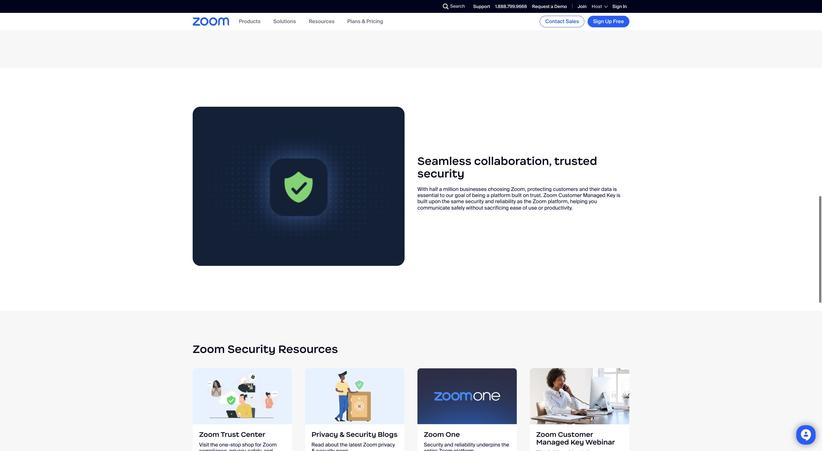 Task type: locate. For each thing, give the bounding box(es) containing it.
0 vertical spatial security
[[228, 341, 276, 355]]

1 vertical spatial security
[[466, 197, 484, 204]]

and inside zoom one security and reliability underpins the entire zoom platform
[[445, 440, 454, 447]]

a
[[551, 3, 554, 9], [440, 185, 442, 192], [487, 191, 490, 198]]

and
[[580, 185, 589, 192], [485, 197, 494, 204], [445, 440, 454, 447]]

zoom one image
[[418, 367, 518, 423]]

2 vertical spatial &
[[312, 446, 315, 451]]

support
[[474, 3, 491, 9]]

the left the latest
[[340, 440, 348, 447]]

the inside privacy & security blogs read about the latest zoom privacy & security news
[[340, 440, 348, 447]]

with half a million businesses choosing zoom, protecting customers and their data is essential to our goal of being a platform built on trust. zoom customer managed key is built upon the same security and reliability as the zoom platform, helping you communicate safely without sacrificing ease of use or productivity.
[[418, 185, 621, 210]]

1 vertical spatial customer
[[559, 429, 594, 438]]

0 horizontal spatial and
[[445, 440, 454, 447]]

2 horizontal spatial &
[[362, 18, 366, 25]]

read
[[312, 440, 324, 447]]

key left webinar
[[571, 437, 585, 445]]

and down one
[[445, 440, 454, 447]]

0 horizontal spatial key
[[571, 437, 585, 445]]

1 vertical spatial security
[[346, 429, 377, 438]]

0 vertical spatial sign
[[613, 3, 623, 9]]

sign
[[613, 3, 623, 9], [594, 18, 605, 25]]

1 horizontal spatial security
[[418, 166, 465, 180]]

1 vertical spatial platform
[[454, 446, 474, 451]]

platform down one
[[454, 446, 474, 451]]

privacy & security blogs read about the latest zoom privacy & security news
[[312, 429, 398, 451]]

security
[[418, 166, 465, 180], [466, 197, 484, 204], [317, 446, 335, 451]]

helping
[[571, 197, 588, 204]]

2 horizontal spatial and
[[580, 185, 589, 192]]

products
[[239, 18, 261, 25]]

1 vertical spatial and
[[485, 197, 494, 204]]

million
[[444, 185, 459, 192]]

to
[[440, 191, 445, 198]]

&
[[362, 18, 366, 25], [340, 429, 345, 438], [312, 446, 315, 451]]

0 vertical spatial &
[[362, 18, 366, 25]]

on
[[523, 191, 529, 198]]

1 horizontal spatial sign
[[613, 3, 623, 9]]

reliability inside with half a million businesses choosing zoom, protecting customers and their data is essential to our goal of being a platform built on trust. zoom customer managed key is built upon the same security and reliability as the zoom platform, helping you communicate safely without sacrificing ease of use or productivity.
[[496, 197, 516, 204]]

2 horizontal spatial security
[[466, 197, 484, 204]]

in
[[624, 3, 628, 9]]

sign for sign up free
[[594, 18, 605, 25]]

free
[[614, 18, 625, 25]]

a left demo
[[551, 3, 554, 9]]

zoom
[[544, 191, 558, 198], [533, 197, 547, 204], [193, 341, 225, 355], [199, 429, 219, 438], [424, 429, 445, 438], [537, 429, 557, 438], [263, 440, 277, 447], [364, 440, 378, 447], [439, 446, 453, 451]]

key inside with half a million businesses choosing zoom, protecting customers and their data is essential to our goal of being a platform built on trust. zoom customer managed key is built upon the same security and reliability as the zoom platform, helping you communicate safely without sacrificing ease of use or productivity.
[[607, 191, 616, 198]]

0 vertical spatial platform
[[491, 191, 511, 198]]

zoom trust center image
[[193, 367, 293, 423]]

0 vertical spatial of
[[467, 191, 471, 198]]

managed inside zoom customer managed key webinar
[[537, 437, 570, 445]]

managed
[[584, 191, 606, 198], [537, 437, 570, 445]]

contact
[[546, 18, 565, 25]]

the right visit
[[211, 440, 218, 447]]

built left on at the right of the page
[[512, 191, 522, 198]]

platform up sacrificing
[[491, 191, 511, 198]]

1 horizontal spatial and
[[485, 197, 494, 204]]

zoom customer managed key webinar link
[[530, 367, 630, 451]]

0 vertical spatial reliability
[[496, 197, 516, 204]]

platform inside with half a million businesses choosing zoom, protecting customers and their data is essential to our goal of being a platform built on trust. zoom customer managed key is built upon the same security and reliability as the zoom platform, helping you communicate safely without sacrificing ease of use or productivity.
[[491, 191, 511, 198]]

one-
[[219, 440, 231, 447]]

sign left in
[[613, 3, 623, 9]]

and down the choosing
[[485, 197, 494, 204]]

& for security
[[340, 429, 345, 438]]

security
[[228, 341, 276, 355], [346, 429, 377, 438], [424, 440, 444, 447]]

key inside zoom customer managed key webinar
[[571, 437, 585, 445]]

of
[[467, 191, 471, 198], [523, 203, 528, 210]]

privacy & security blogs image
[[305, 367, 405, 423]]

of right goal
[[467, 191, 471, 198]]

0 horizontal spatial reliability
[[455, 440, 476, 447]]

reliability
[[496, 197, 516, 204], [455, 440, 476, 447]]

0 horizontal spatial managed
[[537, 437, 570, 445]]

security for privacy & security blogs
[[346, 429, 377, 438]]

1 vertical spatial managed
[[537, 437, 570, 445]]

solutions
[[274, 18, 296, 25]]

privacy
[[312, 429, 338, 438]]

0 horizontal spatial of
[[467, 191, 471, 198]]

security inside zoom one security and reliability underpins the entire zoom platform
[[424, 440, 444, 447]]

of left use
[[523, 203, 528, 210]]

sacrificing
[[485, 203, 509, 210]]

0 vertical spatial and
[[580, 185, 589, 192]]

1 horizontal spatial &
[[340, 429, 345, 438]]

sign in link
[[613, 3, 628, 9]]

a right being
[[487, 191, 490, 198]]

the right "as" at the right top of page
[[524, 197, 532, 204]]

None search field
[[420, 1, 445, 12]]

security down businesses at the top of page
[[466, 197, 484, 204]]

1 vertical spatial sign
[[594, 18, 605, 25]]

reliability inside zoom one security and reliability underpins the entire zoom platform
[[455, 440, 476, 447]]

customer inside with half a million businesses choosing zoom, protecting customers and their data is essential to our goal of being a platform built on trust. zoom customer managed key is built upon the same security and reliability as the zoom platform, helping you communicate safely without sacrificing ease of use or productivity.
[[559, 191, 582, 198]]

a right half
[[440, 185, 442, 192]]

1 vertical spatial &
[[340, 429, 345, 438]]

reliability down the choosing
[[496, 197, 516, 204]]

1 horizontal spatial managed
[[584, 191, 606, 198]]

security up half
[[418, 166, 465, 180]]

zoom customer managed key webinar image
[[530, 367, 630, 423]]

0 vertical spatial managed
[[584, 191, 606, 198]]

built left upon
[[418, 197, 428, 204]]

sign left up
[[594, 18, 605, 25]]

1 vertical spatial key
[[571, 437, 585, 445]]

productivity.
[[545, 203, 573, 210]]

products button
[[239, 18, 261, 25]]

plans
[[348, 18, 361, 25]]

the
[[442, 197, 450, 204], [524, 197, 532, 204], [211, 440, 218, 447], [340, 440, 348, 447], [502, 440, 510, 447]]

you
[[589, 197, 598, 204]]

1 horizontal spatial reliability
[[496, 197, 516, 204]]

latest
[[349, 440, 362, 447]]

0 horizontal spatial a
[[440, 185, 442, 192]]

1 horizontal spatial platform
[[491, 191, 511, 198]]

0 horizontal spatial platform
[[454, 446, 474, 451]]

essential
[[418, 191, 439, 198]]

0 horizontal spatial security
[[317, 446, 335, 451]]

built
[[512, 191, 522, 198], [418, 197, 428, 204]]

trust.
[[531, 191, 543, 198]]

1 horizontal spatial built
[[512, 191, 522, 198]]

customer inside zoom customer managed key webinar
[[559, 429, 594, 438]]

0 horizontal spatial &
[[312, 446, 315, 451]]

security inside privacy & security blogs read about the latest zoom privacy & security news
[[346, 429, 377, 438]]

2 vertical spatial and
[[445, 440, 454, 447]]

privacy
[[379, 440, 395, 447]]

and left their
[[580, 185, 589, 192]]

request
[[533, 3, 550, 9]]

customers
[[554, 185, 579, 192]]

shield image
[[193, 106, 405, 265]]

1 vertical spatial reliability
[[455, 440, 476, 447]]

0 vertical spatial security
[[418, 166, 465, 180]]

zoom logo image
[[193, 17, 230, 26]]

2 vertical spatial security
[[317, 446, 335, 451]]

security down privacy
[[317, 446, 335, 451]]

2 vertical spatial security
[[424, 440, 444, 447]]

plans & pricing link
[[348, 18, 384, 25]]

reliability down one
[[455, 440, 476, 447]]

1 horizontal spatial key
[[607, 191, 616, 198]]

1 horizontal spatial of
[[523, 203, 528, 210]]

security inside privacy & security blogs read about the latest zoom privacy & security news
[[317, 446, 335, 451]]

0 vertical spatial customer
[[559, 191, 582, 198]]

zoom inside zoom customer managed key webinar
[[537, 429, 557, 438]]

communicate
[[418, 203, 451, 210]]

1.888.799.9666 link
[[496, 3, 528, 9]]

1 vertical spatial of
[[523, 203, 528, 210]]

upon
[[429, 197, 441, 204]]

host button
[[592, 4, 608, 9]]

key right their
[[607, 191, 616, 198]]

sign in
[[613, 3, 628, 9]]

0 horizontal spatial sign
[[594, 18, 605, 25]]

2 horizontal spatial security
[[424, 440, 444, 447]]

request a demo
[[533, 3, 568, 9]]

1 horizontal spatial security
[[346, 429, 377, 438]]

the right underpins in the right of the page
[[502, 440, 510, 447]]

0 vertical spatial key
[[607, 191, 616, 198]]

key
[[607, 191, 616, 198], [571, 437, 585, 445]]

2 horizontal spatial a
[[551, 3, 554, 9]]

security inside with half a million businesses choosing zoom, protecting customers and their data is essential to our goal of being a platform built on trust. zoom customer managed key is built upon the same security and reliability as the zoom platform, helping you communicate safely without sacrificing ease of use or productivity.
[[466, 197, 484, 204]]

is
[[614, 185, 618, 192], [617, 191, 621, 198]]



Task type: describe. For each thing, give the bounding box(es) containing it.
our
[[446, 191, 454, 198]]

0 vertical spatial resources
[[309, 18, 335, 25]]

trust
[[221, 429, 240, 438]]

zoom customer managed key webinar
[[537, 429, 616, 445]]

blogs
[[378, 429, 398, 438]]

for
[[255, 440, 262, 447]]

with
[[418, 185, 429, 192]]

being
[[473, 191, 486, 198]]

about
[[325, 440, 339, 447]]

& for pricing
[[362, 18, 366, 25]]

support link
[[474, 3, 491, 9]]

join link
[[578, 3, 587, 9]]

the inside zoom one security and reliability underpins the entire zoom platform
[[502, 440, 510, 447]]

solutions button
[[274, 18, 296, 25]]

contact sales
[[546, 18, 580, 25]]

search
[[451, 3, 465, 9]]

request a demo link
[[533, 3, 568, 9]]

watch video link
[[343, 0, 480, 29]]

sales
[[566, 18, 580, 25]]

news
[[336, 446, 349, 451]]

sign up free link
[[588, 16, 630, 27]]

host
[[592, 4, 603, 9]]

sign up free
[[594, 18, 625, 25]]

center
[[241, 429, 266, 438]]

zoom one security and reliability underpins the entire zoom platform
[[424, 429, 510, 451]]

contact sales link
[[540, 16, 585, 27]]

data
[[602, 185, 613, 192]]

zoom trust center visit the one-stop shop for zoom compliance, privacy, safety, an
[[199, 429, 277, 451]]

security for zoom one
[[424, 440, 444, 447]]

seamless collaboration, trusted security
[[418, 153, 598, 180]]

shop
[[242, 440, 254, 447]]

up
[[606, 18, 613, 25]]

search image
[[443, 4, 449, 9]]

the right upon
[[442, 197, 450, 204]]

1 horizontal spatial a
[[487, 191, 490, 198]]

search image
[[443, 4, 449, 9]]

join
[[578, 3, 587, 9]]

1.888.799.9666
[[496, 3, 528, 9]]

video
[[366, 16, 379, 22]]

zoom inside privacy & security blogs read about the latest zoom privacy & security news
[[364, 440, 378, 447]]

entire
[[424, 446, 438, 451]]

or
[[539, 203, 544, 210]]

sign for sign in
[[613, 3, 623, 9]]

as
[[518, 197, 523, 204]]

safely
[[452, 203, 465, 210]]

without
[[467, 203, 484, 210]]

platform inside zoom one security and reliability underpins the entire zoom platform
[[454, 446, 474, 451]]

seamless
[[418, 153, 472, 167]]

protecting
[[528, 185, 552, 192]]

stop
[[231, 440, 241, 447]]

goal
[[455, 191, 465, 198]]

resources button
[[309, 18, 335, 25]]

choosing
[[488, 185, 510, 192]]

zoom,
[[512, 185, 527, 192]]

visit
[[199, 440, 209, 447]]

webinar
[[586, 437, 616, 445]]

security inside seamless collaboration, trusted security
[[418, 166, 465, 180]]

collaboration,
[[475, 153, 552, 167]]

1 vertical spatial resources
[[279, 341, 338, 355]]

businesses
[[460, 185, 487, 192]]

safety,
[[248, 446, 263, 451]]

trusted
[[555, 153, 598, 167]]

half
[[430, 185, 438, 192]]

use
[[529, 203, 538, 210]]

0 horizontal spatial built
[[418, 197, 428, 204]]

platform,
[[548, 197, 570, 204]]

0 horizontal spatial security
[[228, 341, 276, 355]]

their
[[590, 185, 601, 192]]

zoom security resources
[[193, 341, 338, 355]]

ease
[[511, 203, 522, 210]]

watch
[[349, 16, 364, 22]]

demo
[[555, 3, 568, 9]]

compliance,
[[199, 446, 228, 451]]

one
[[446, 429, 460, 438]]

pricing
[[367, 18, 384, 25]]

managed inside with half a million businesses choosing zoom, protecting customers and their data is essential to our goal of being a platform built on trust. zoom customer managed key is built upon the same security and reliability as the zoom platform, helping you communicate safely without sacrificing ease of use or productivity.
[[584, 191, 606, 198]]

plans & pricing
[[348, 18, 384, 25]]

same
[[451, 197, 465, 204]]

the inside "zoom trust center visit the one-stop shop for zoom compliance, privacy, safety, an"
[[211, 440, 218, 447]]

underpins
[[477, 440, 501, 447]]

watch video
[[349, 16, 379, 22]]

privacy,
[[230, 446, 247, 451]]



Task type: vqa. For each thing, say whether or not it's contained in the screenshot.
Plans & Pricing Link
yes



